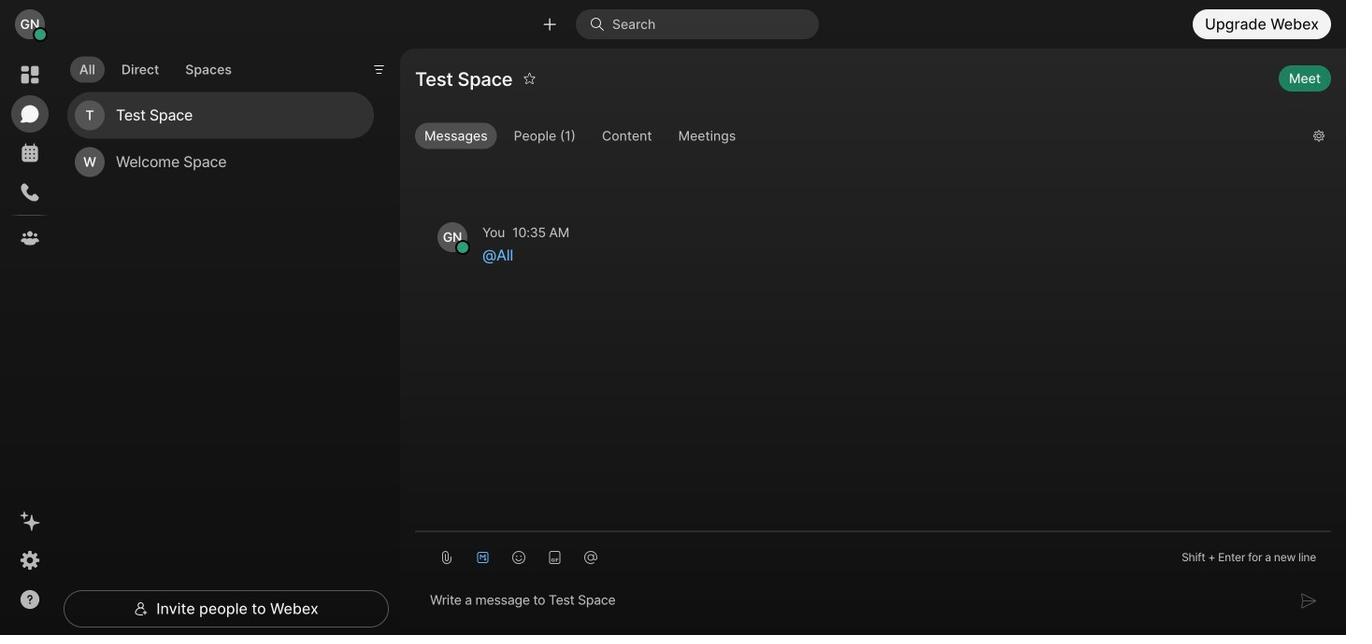 Task type: locate. For each thing, give the bounding box(es) containing it.
group
[[415, 123, 1299, 153]]

tab list
[[65, 45, 246, 88]]

test space list item
[[67, 92, 374, 139]]

navigation
[[0, 49, 60, 636]]



Task type: vqa. For each thing, say whether or not it's contained in the screenshot.
group
yes



Task type: describe. For each thing, give the bounding box(es) containing it.
message composer toolbar element
[[415, 533, 1332, 576]]

welcome space list item
[[67, 139, 374, 186]]

webex tab list
[[11, 56, 49, 257]]



